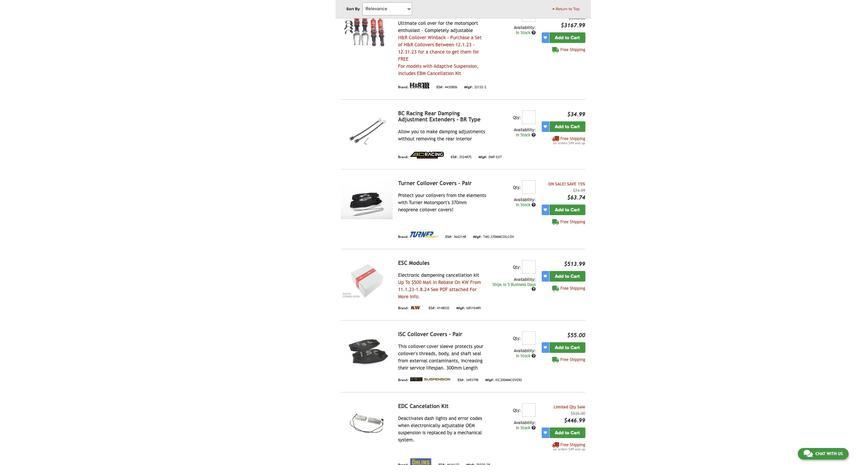 Task type: describe. For each thing, give the bounding box(es) containing it.
cart for third add to cart button
[[571, 207, 580, 213]]

by
[[355, 6, 360, 11]]

add to wish list image for 1st add to cart button from the top of the page
[[544, 36, 548, 39]]

sale for $3167.99
[[578, 9, 586, 14]]

from inside protect your coilovers from the elements with turner motorsport's 370mm neoprene coilover covers!
[[447, 193, 457, 198]]

br
[[461, 116, 467, 123]]

brand: for esc modules
[[399, 307, 409, 310]]

add for second add to cart button from the bottom
[[555, 345, 564, 351]]

return
[[556, 6, 568, 11]]

es#: 4148032
[[429, 307, 450, 310]]

turner inside protect your coilovers from the elements with turner motorsport's 370mm neoprene coilover covers!
[[409, 200, 423, 205]]

modules
[[409, 260, 430, 266]]

for inside ultimate coil over for the motorsport enthusiast - completely adjustable h&r coilover winback - purchase a set of h&r coilovers between 12.1.23 - 12.31.23 for a chance to get them for free for models with adaptive suspension, includes ebm cancellation kit
[[399, 63, 405, 69]]

availability: for bc racing rear damping adjustment extenders - br type
[[514, 128, 536, 132]]

qty: for on sale!                         save 15%
[[513, 185, 521, 190]]

es#: 3524875
[[451, 155, 472, 159]]

qty: for limited qty sale
[[513, 408, 521, 413]]

chat with us link
[[799, 448, 849, 460]]

question circle image for limited qty sale
[[532, 426, 536, 430]]

enthusiast
[[399, 28, 420, 33]]

on
[[549, 182, 554, 187]]

ohlins - corporate logo image
[[410, 458, 432, 466]]

edc
[[399, 403, 408, 410]]

esc modules
[[399, 260, 430, 266]]

coilover for turner
[[417, 180, 438, 187]]

coilover for rss+
[[412, 8, 433, 14]]

with inside protect your coilovers from the elements with turner motorsport's 370mm neoprene coilover covers!
[[399, 200, 408, 205]]

covers!
[[439, 207, 454, 213]]

rebate
[[439, 280, 454, 285]]

add to cart for second add to cart button from the bottom
[[555, 345, 580, 351]]

add to wish list image for second add to cart button from the bottom
[[544, 346, 548, 350]]

2 free shipping from the top
[[561, 220, 586, 224]]

5 add to cart button from the top
[[550, 343, 586, 353]]

isc suspension - corporate logo image
[[410, 377, 451, 382]]

winback
[[428, 35, 446, 40]]

on
[[455, 280, 461, 285]]

bc
[[399, 110, 405, 117]]

rear
[[425, 110, 437, 117]]

brand: for bc racing rear damping adjustment extenders - br type
[[399, 155, 409, 159]]

2 up from the top
[[582, 448, 586, 451]]

4430806
[[445, 85, 458, 89]]

mfg#: 32132-2
[[465, 85, 487, 89]]

mfg#: 68510489
[[457, 307, 481, 310]]

availability: for rss+ coilover system
[[514, 25, 536, 30]]

to down $446.99
[[566, 430, 570, 436]]

in stock for rss+ coilover system
[[516, 30, 532, 35]]

in for rss+ coilover system
[[516, 30, 520, 35]]

deactivates
[[399, 416, 423, 421]]

4 shipping from the top
[[570, 286, 586, 291]]

$500
[[412, 280, 422, 285]]

service
[[410, 365, 425, 371]]

turner motorsport - corporate logo image
[[410, 232, 439, 238]]

protects
[[455, 344, 473, 349]]

isc
[[399, 331, 406, 338]]

availability: for isc coilover covers - pair
[[514, 349, 536, 353]]

coilover inside this coilover cover sleeve protects your coilover's threads, body, and shaft seal from external contaminants, increasing their service lifespan. 300mm length
[[409, 344, 426, 349]]

from inside this coilover cover sleeve protects your coilover's threads, body, and shaft seal from external contaminants, increasing their service lifespan. 300mm length
[[399, 358, 409, 364]]

mail
[[423, 280, 432, 285]]

1 add to wish list image from the top
[[544, 125, 548, 128]]

kit
[[474, 273, 480, 278]]

2 on from the top
[[554, 448, 557, 451]]

$55.00
[[568, 332, 586, 339]]

2 horizontal spatial for
[[473, 49, 480, 55]]

pair for turner coilover covers - pair
[[462, 180, 472, 187]]

2 add to wish list image from the top
[[544, 431, 548, 435]]

1 vertical spatial a
[[426, 49, 429, 55]]

2 shipping from the top
[[570, 136, 586, 141]]

add to wish list image for 3rd add to cart button from the bottom
[[544, 275, 548, 278]]

allow
[[399, 129, 410, 134]]

$513.99
[[565, 261, 586, 267]]

comments image
[[804, 450, 814, 458]]

es#3524875 - dmp-ext - bc racing rear damping adjustment extenders - br type - allow you to make damping adjustments without removing the rear interior - bc racing - audi bmw volkswagen mini image
[[341, 110, 393, 149]]

body,
[[439, 351, 450, 357]]

chat
[[816, 452, 826, 457]]

brand: for isc coilover covers - pair
[[399, 379, 409, 382]]

cancellation
[[446, 273, 473, 278]]

es#: 3493798
[[458, 379, 479, 382]]

codes
[[471, 416, 483, 421]]

dampening
[[422, 273, 445, 278]]

the for for
[[446, 20, 453, 26]]

from
[[471, 280, 481, 285]]

protect
[[399, 193, 414, 198]]

brand: for turner coilover covers - pair
[[399, 235, 409, 239]]

in stock for isc coilover covers - pair
[[516, 354, 532, 359]]

qty: for $34.99
[[513, 115, 521, 120]]

mfg#: for isc coilover covers - pair
[[486, 379, 495, 382]]

4 free shipping from the top
[[561, 358, 586, 362]]

rss+ coilover system link
[[399, 8, 453, 14]]

question circle image for $513.99
[[532, 287, 536, 292]]

rss+ coilover system
[[399, 8, 453, 14]]

see
[[431, 287, 439, 292]]

racing
[[407, 110, 423, 117]]

qty: for $55.00
[[513, 336, 521, 341]]

your inside protect your coilovers from the elements with turner motorsport's 370mm neoprene coilover covers!
[[416, 193, 425, 198]]

threads,
[[420, 351, 438, 357]]

limited for $3167.99
[[554, 9, 569, 14]]

3 add to cart button from the top
[[550, 205, 586, 215]]

a inside deactivates dash lights and error codes when electronically adjustable oem suspension is replaced by a mechanical system.
[[454, 430, 457, 436]]

system.
[[399, 437, 415, 443]]

return to top link
[[553, 6, 580, 12]]

4 free from the top
[[561, 286, 569, 291]]

cover
[[427, 344, 439, 349]]

cart for 6th add to cart button from the top of the page
[[571, 430, 580, 436]]

pdf
[[440, 287, 448, 292]]

of
[[399, 42, 403, 47]]

in inside electronic dampening cancellation kit up to $500 mail in rebate on kw from 11.1.23-1.8.24 see pdf attached for more info.
[[433, 280, 437, 285]]

cancellation
[[428, 71, 454, 76]]

$3167.99
[[561, 22, 586, 29]]

by
[[448, 430, 453, 436]]

system
[[435, 8, 453, 14]]

contaminants,
[[429, 358, 460, 364]]

esc modules link
[[399, 260, 430, 266]]

mfg#: dmp-ext
[[479, 155, 502, 159]]

esc
[[399, 260, 408, 266]]

mfg#: tms-370mmcoilcov
[[473, 235, 514, 239]]

and down $446.99
[[575, 448, 581, 451]]

and inside deactivates dash lights and error codes when electronically adjustable oem suspension is replaced by a mechanical system.
[[449, 416, 457, 421]]

neoprene
[[399, 207, 419, 213]]

deactivates dash lights and error codes when electronically adjustable oem suspension is replaced by a mechanical system.
[[399, 416, 483, 443]]

stock for turner coilover covers - pair
[[521, 203, 531, 207]]

1 free from the top
[[561, 47, 569, 52]]

4 add to cart button from the top
[[550, 271, 586, 282]]

- right 12.1.23 at top
[[473, 42, 475, 47]]

to down the $63.74
[[566, 207, 570, 213]]

includes
[[399, 71, 416, 76]]

replaced
[[428, 430, 446, 436]]

kit inside ultimate coil over for the motorsport enthusiast - completely adjustable h&r coilover winback - purchase a set of h&r coilovers between 12.1.23 - 12.31.23 for a chance to get them for free for models with adaptive suspension, includes ebm cancellation kit
[[456, 71, 462, 76]]

interior
[[456, 136, 473, 142]]

370mm
[[452, 200, 467, 205]]

es#3662148 - tms-370mmcoilcov - turner coilover covers - pair - protect your coilovers from the elements with turner motorsport's 370mm neoprene coilover covers! - turner motorsport - audi bmw volkswagen mercedes benz mini porsche image
[[341, 180, 393, 219]]

- down coil
[[422, 28, 424, 33]]

cart for 3rd add to cart button from the bottom
[[571, 274, 580, 279]]

more
[[399, 294, 409, 300]]

allow you to make damping adjustments without removing the rear interior
[[399, 129, 485, 142]]

2 orders from the top
[[558, 448, 568, 451]]

$34.99
[[568, 111, 586, 118]]

adjustment
[[399, 116, 428, 123]]

question circle image for limited qty sale
[[532, 31, 536, 35]]

300mm
[[447, 365, 462, 371]]

11.1.23-
[[399, 287, 416, 292]]

mfg#: for bc racing rear damping adjustment extenders - br type
[[479, 155, 488, 159]]

to
[[406, 280, 410, 285]]

with inside ultimate coil over for the motorsport enthusiast - completely adjustable h&r coilover winback - purchase a set of h&r coilovers between 12.1.23 - 12.31.23 for a chance to get them for free for models with adaptive suspension, includes ebm cancellation kit
[[423, 63, 433, 69]]

ultimate coil over for the motorsport enthusiast - completely adjustable h&r coilover winback - purchase a set of h&r coilovers between 12.1.23 - 12.31.23 for a chance to get them for free for models with adaptive suspension, includes ebm cancellation kit
[[399, 20, 482, 76]]

cart for 5th add to cart button from the bottom of the page
[[571, 124, 580, 130]]

for inside electronic dampening cancellation kit up to $500 mail in rebate on kw from 11.1.23-1.8.24 see pdf attached for more info.
[[470, 287, 477, 292]]

6 add to cart button from the top
[[550, 428, 586, 438]]

damping
[[439, 129, 458, 134]]

add for 6th add to cart button from the top of the page
[[555, 430, 564, 436]]

5 free from the top
[[561, 358, 569, 362]]

protect your coilovers from the elements with turner motorsport's 370mm neoprene coilover covers!
[[399, 193, 487, 213]]

to down $3167.99
[[566, 35, 570, 41]]

stock for rss+ coilover system
[[521, 30, 531, 35]]

in for bc racing rear damping adjustment extenders - br type
[[516, 133, 520, 137]]

edc cancelation kit link
[[399, 403, 449, 410]]

add for 3rd add to cart button from the bottom
[[555, 274, 564, 279]]

up
[[399, 280, 404, 285]]

cart for second add to cart button from the bottom
[[571, 345, 580, 351]]

- up "between"
[[448, 35, 449, 40]]

es#3493798 - isc300mmcovers - isc coilover covers - pair - this coilover cover sleeve protects your coilover's threads, body, and shaft seal from external contaminants, increasing their service lifespan. 300mm length - isc suspension - audi bmw volkswagen mercedes benz mini porsche image
[[341, 332, 393, 371]]

1 free shipping from the top
[[561, 47, 586, 52]]

sale for $446.99
[[578, 405, 586, 410]]

bc racing rear damping adjustment extenders - br type
[[399, 110, 481, 123]]

us
[[839, 452, 844, 457]]

in stock for turner coilover covers - pair
[[516, 203, 532, 207]]

es#: 3662148
[[446, 235, 467, 239]]

seal
[[473, 351, 482, 357]]

6 shipping from the top
[[570, 443, 586, 448]]

add to cart for third add to cart button
[[555, 207, 580, 213]]

availability: for esc modules
[[514, 277, 536, 282]]

add to cart for 6th add to cart button from the top of the page
[[555, 430, 580, 436]]



Task type: locate. For each thing, give the bounding box(es) containing it.
1 vertical spatial turner
[[409, 200, 423, 205]]

3 qty: from the top
[[513, 265, 521, 270]]

thumbnail image image
[[341, 260, 393, 299]]

qty: for $513.99
[[513, 265, 521, 270]]

0 vertical spatial question circle image
[[532, 31, 536, 35]]

0 vertical spatial turner
[[399, 180, 416, 187]]

question circle image for $34.99
[[532, 133, 536, 137]]

5 in stock from the top
[[516, 426, 532, 431]]

- up sleeve
[[449, 331, 451, 338]]

return to top
[[555, 6, 580, 11]]

es#: for turner coilover covers - pair
[[446, 235, 453, 239]]

1 vertical spatial on
[[554, 448, 557, 451]]

business
[[512, 282, 527, 287]]

3662148
[[454, 235, 467, 239]]

qty for $446.99
[[570, 405, 577, 410]]

sale inside the limited qty sale $3450.00 $3167.99
[[578, 9, 586, 14]]

to
[[569, 6, 573, 11], [566, 35, 570, 41], [447, 49, 451, 55], [566, 124, 570, 130], [421, 129, 425, 134], [566, 207, 570, 213], [566, 274, 570, 279], [566, 345, 570, 351], [566, 430, 570, 436]]

stock for edc cancelation kit
[[521, 426, 531, 431]]

add to cart button down $3167.99
[[550, 32, 586, 43]]

2 horizontal spatial the
[[458, 193, 466, 198]]

1 vertical spatial qty
[[570, 405, 577, 410]]

cart
[[571, 35, 580, 41], [571, 124, 580, 130], [571, 207, 580, 213], [571, 274, 580, 279], [571, 345, 580, 351], [571, 430, 580, 436]]

qty up $535.00
[[570, 405, 577, 410]]

h&r - corporate logo image
[[410, 82, 430, 89]]

mfg#: right '3493798'
[[486, 379, 495, 382]]

2 question circle image from the top
[[532, 354, 536, 358]]

6 free from the top
[[561, 443, 569, 448]]

1 vertical spatial orders
[[558, 448, 568, 451]]

mfg#: left 32132- at the right of page
[[465, 85, 473, 89]]

availability:
[[514, 25, 536, 30], [514, 128, 536, 132], [514, 198, 536, 202], [514, 277, 536, 282], [514, 349, 536, 353], [514, 421, 536, 425]]

3 question circle image from the top
[[532, 287, 536, 292]]

es#: 4430806
[[437, 85, 458, 89]]

pair up "elements"
[[462, 180, 472, 187]]

es#4430806 - 32132-2 - rss+ coilover system - ultimate coil over for the motorsport enthusiast - completely adjustable - h&r - audi image
[[341, 8, 393, 47]]

for down free
[[399, 63, 405, 69]]

0 horizontal spatial your
[[416, 193, 425, 198]]

1 vertical spatial coilover
[[409, 344, 426, 349]]

1 brand: from the top
[[399, 85, 409, 89]]

5 add to cart from the top
[[555, 345, 580, 351]]

add to cart for 5th add to cart button from the bottom of the page
[[555, 124, 580, 130]]

the inside allow you to make damping adjustments without removing the rear interior
[[438, 136, 445, 142]]

1 orders from the top
[[558, 141, 568, 145]]

in for isc coilover covers - pair
[[516, 354, 520, 359]]

1 on from the top
[[554, 141, 557, 145]]

mfg#: for turner coilover covers - pair
[[473, 235, 482, 239]]

coil
[[419, 20, 426, 26]]

this
[[399, 344, 407, 349]]

brand: left turner motorsport - corporate logo
[[399, 235, 409, 239]]

1 qty: from the top
[[513, 115, 521, 120]]

4 in stock from the top
[[516, 354, 532, 359]]

1 limited from the top
[[554, 9, 569, 14]]

2 add from the top
[[555, 124, 564, 130]]

1 add from the top
[[555, 35, 564, 41]]

without
[[399, 136, 415, 142]]

add to wish list image for third add to cart button
[[544, 208, 548, 212]]

1 qty from the top
[[570, 9, 577, 14]]

free shipping down the $63.74
[[561, 220, 586, 224]]

cart for 1st add to cart button from the top of the page
[[571, 35, 580, 41]]

chance
[[430, 49, 445, 55]]

elements
[[467, 193, 487, 198]]

set
[[475, 35, 482, 40]]

0 vertical spatial covers
[[440, 180, 457, 187]]

free shipping down $55.00
[[561, 358, 586, 362]]

1 sale from the top
[[578, 9, 586, 14]]

2 vertical spatial with
[[827, 452, 838, 457]]

sale up $535.00
[[578, 405, 586, 410]]

and left shaft
[[452, 351, 460, 357]]

6 availability: from the top
[[514, 421, 536, 425]]

add to cart button
[[550, 32, 586, 43], [550, 121, 586, 132], [550, 205, 586, 215], [550, 271, 586, 282], [550, 343, 586, 353], [550, 428, 586, 438]]

1 question circle image from the top
[[532, 31, 536, 35]]

shipping down $3167.99
[[570, 47, 586, 52]]

1 horizontal spatial for
[[439, 20, 445, 26]]

0 vertical spatial coilover
[[420, 207, 437, 213]]

$49 down $34.99
[[569, 141, 574, 145]]

qty
[[570, 9, 577, 14], [570, 405, 577, 410]]

4148032
[[437, 307, 450, 310]]

is
[[423, 430, 426, 436]]

add for 1st add to cart button from the top of the page
[[555, 35, 564, 41]]

add to cart for 3rd add to cart button from the bottom
[[555, 274, 580, 279]]

free shipping on orders $49 and up
[[554, 136, 586, 145], [554, 443, 586, 451]]

0 vertical spatial orders
[[558, 141, 568, 145]]

covers for isc coilover covers - pair
[[431, 331, 448, 338]]

4 add to cart from the top
[[555, 274, 580, 279]]

free shipping on orders $49 and up down $446.99
[[554, 443, 586, 451]]

$49 down $446.99
[[569, 448, 574, 451]]

availability: for turner coilover covers - pair
[[514, 198, 536, 202]]

your inside this coilover cover sleeve protects your coilover's threads, body, and shaft seal from external contaminants, increasing their service lifespan. 300mm length
[[474, 344, 484, 349]]

and down $34.99
[[575, 141, 581, 145]]

to down $513.99
[[566, 274, 570, 279]]

caret up image
[[553, 7, 555, 11]]

1 vertical spatial up
[[582, 448, 586, 451]]

qty for $3167.99
[[570, 9, 577, 14]]

their
[[399, 365, 409, 371]]

4 stock from the top
[[521, 354, 531, 359]]

1 vertical spatial h&r
[[404, 42, 414, 47]]

error
[[458, 416, 469, 421]]

0 horizontal spatial for
[[399, 63, 405, 69]]

add to wish list image
[[544, 125, 548, 128], [544, 431, 548, 435]]

1 vertical spatial $49
[[569, 448, 574, 451]]

12.31.23
[[399, 49, 417, 55]]

2 brand: from the top
[[399, 155, 409, 159]]

es#: left '4430806'
[[437, 85, 444, 89]]

- inside the bc racing rear damping adjustment extenders - br type
[[457, 116, 459, 123]]

2 cart from the top
[[571, 124, 580, 130]]

the for from
[[458, 193, 466, 198]]

coilover up "coilover's" at the left
[[409, 344, 426, 349]]

None number field
[[523, 8, 536, 22], [523, 110, 536, 124], [523, 180, 536, 194], [523, 260, 536, 274], [523, 332, 536, 345], [523, 404, 536, 417], [523, 8, 536, 22], [523, 110, 536, 124], [523, 180, 536, 194], [523, 260, 536, 274], [523, 332, 536, 345], [523, 404, 536, 417]]

1 in stock from the top
[[516, 30, 532, 35]]

4 add from the top
[[555, 274, 564, 279]]

limited qty sale $535.00 $446.99
[[554, 405, 586, 424]]

limited for $446.99
[[554, 405, 569, 410]]

0 horizontal spatial a
[[426, 49, 429, 55]]

to down $55.00
[[566, 345, 570, 351]]

1 vertical spatial with
[[399, 200, 408, 205]]

1 vertical spatial for
[[470, 287, 477, 292]]

4 question circle image from the top
[[532, 426, 536, 430]]

on sale!                         save 15% $74.99 $63.74
[[549, 182, 586, 201]]

adjustable inside ultimate coil over for the motorsport enthusiast - completely adjustable h&r coilover winback - purchase a set of h&r coilovers between 12.1.23 - 12.31.23 for a chance to get them for free for models with adaptive suspension, includes ebm cancellation kit
[[451, 28, 473, 33]]

h&r
[[399, 35, 408, 40], [404, 42, 414, 47]]

2 $49 from the top
[[569, 448, 574, 451]]

qty inside the limited qty sale $535.00 $446.99
[[570, 405, 577, 410]]

the
[[446, 20, 453, 26], [438, 136, 445, 142], [458, 193, 466, 198]]

limited inside the limited qty sale $3450.00 $3167.99
[[554, 9, 569, 14]]

length
[[464, 365, 478, 371]]

3 add to cart from the top
[[555, 207, 580, 213]]

0 vertical spatial from
[[447, 193, 457, 198]]

damping
[[438, 110, 460, 117]]

question circle image for $55.00
[[532, 354, 536, 358]]

mfg#: left the dmp-
[[479, 155, 488, 159]]

12.1.23
[[456, 42, 472, 47]]

edc cancelation kit
[[399, 403, 449, 410]]

$446.99
[[565, 418, 586, 424]]

0 horizontal spatial the
[[438, 136, 445, 142]]

1 availability: from the top
[[514, 25, 536, 30]]

stock for isc coilover covers - pair
[[521, 354, 531, 359]]

a left set
[[471, 35, 474, 40]]

to inside ultimate coil over for the motorsport enthusiast - completely adjustable h&r coilover winback - purchase a set of h&r coilovers between 12.1.23 - 12.31.23 for a chance to get them for free for models with adaptive suspension, includes ebm cancellation kit
[[447, 49, 451, 55]]

es#: for rss+ coilover system
[[437, 85, 444, 89]]

1 vertical spatial the
[[438, 136, 445, 142]]

to down $34.99
[[566, 124, 570, 130]]

sale
[[578, 9, 586, 14], [578, 405, 586, 410]]

0 horizontal spatial kit
[[442, 403, 449, 410]]

sale up '$3450.00' on the right top
[[578, 9, 586, 14]]

1 shipping from the top
[[570, 47, 586, 52]]

free shipping on orders $49 and up down $34.99
[[554, 136, 586, 145]]

es#: left 4148032
[[429, 307, 436, 310]]

1 vertical spatial your
[[474, 344, 484, 349]]

mfg#: for rss+ coilover system
[[465, 85, 473, 89]]

1 add to cart from the top
[[555, 35, 580, 41]]

1 vertical spatial pair
[[453, 331, 463, 338]]

shipping down $34.99
[[570, 136, 586, 141]]

add to cart down $55.00
[[555, 345, 580, 351]]

on
[[554, 141, 557, 145], [554, 448, 557, 451]]

adjustable up purchase
[[451, 28, 473, 33]]

add to cart down $446.99
[[555, 430, 580, 436]]

h&r up 12.31.23
[[404, 42, 414, 47]]

covers up coilovers
[[440, 180, 457, 187]]

ships in 5 business days
[[493, 282, 536, 287]]

2 qty from the top
[[570, 405, 577, 410]]

brand: down includes
[[399, 85, 409, 89]]

electronic
[[399, 273, 420, 278]]

qty up '$3450.00' on the right top
[[570, 9, 577, 14]]

2 availability: from the top
[[514, 128, 536, 132]]

adjustable inside deactivates dash lights and error codes when electronically adjustable oem suspension is replaced by a mechanical system.
[[442, 423, 465, 429]]

in stock for edc cancelation kit
[[516, 426, 532, 431]]

in stock
[[516, 30, 532, 35], [516, 133, 532, 137], [516, 203, 532, 207], [516, 354, 532, 359], [516, 426, 532, 431]]

0 vertical spatial for
[[399, 63, 405, 69]]

your up 'seal'
[[474, 344, 484, 349]]

5 shipping from the top
[[570, 358, 586, 362]]

1 horizontal spatial your
[[474, 344, 484, 349]]

0 horizontal spatial with
[[399, 200, 408, 205]]

1 free shipping on orders $49 and up from the top
[[554, 136, 586, 145]]

2 horizontal spatial a
[[471, 35, 474, 40]]

ships
[[493, 282, 502, 287]]

3 cart from the top
[[571, 207, 580, 213]]

dmp-
[[489, 155, 497, 159]]

turner up protect
[[399, 180, 416, 187]]

to left 'get'
[[447, 49, 451, 55]]

1 vertical spatial adjustable
[[442, 423, 465, 429]]

mfg#: left the 68510489
[[457, 307, 466, 310]]

add to cart
[[555, 35, 580, 41], [555, 124, 580, 130], [555, 207, 580, 213], [555, 274, 580, 279], [555, 345, 580, 351], [555, 430, 580, 436]]

0 vertical spatial free shipping on orders $49 and up
[[554, 136, 586, 145]]

370mmcoilcov
[[491, 235, 514, 239]]

2 qty: from the top
[[513, 185, 521, 190]]

add for 5th add to cart button from the bottom of the page
[[555, 124, 564, 130]]

4 add to wish list image from the top
[[544, 346, 548, 350]]

0 vertical spatial pair
[[462, 180, 472, 187]]

0 vertical spatial up
[[582, 141, 586, 145]]

free down $3167.99
[[561, 47, 569, 52]]

ultimate
[[399, 20, 417, 26]]

increasing
[[461, 358, 483, 364]]

external
[[410, 358, 428, 364]]

5 brand: from the top
[[399, 379, 409, 382]]

make
[[427, 129, 438, 134]]

the down system
[[446, 20, 453, 26]]

and inside this coilover cover sleeve protects your coilover's threads, body, and shaft seal from external contaminants, increasing their service lifespan. 300mm length
[[452, 351, 460, 357]]

free down the $63.74
[[561, 220, 569, 224]]

free shipping down $513.99
[[561, 286, 586, 291]]

brand: down more
[[399, 307, 409, 310]]

0 vertical spatial the
[[446, 20, 453, 26]]

cart down $513.99
[[571, 274, 580, 279]]

models
[[407, 63, 422, 69]]

2 vertical spatial a
[[454, 430, 457, 436]]

2 add to cart button from the top
[[550, 121, 586, 132]]

- up 370mm
[[459, 180, 461, 187]]

2 horizontal spatial with
[[827, 452, 838, 457]]

covers for turner coilover covers - pair
[[440, 180, 457, 187]]

add to cart for 1st add to cart button from the top of the page
[[555, 35, 580, 41]]

cart down $55.00
[[571, 345, 580, 351]]

free shipping down $3167.99
[[561, 47, 586, 52]]

in
[[503, 282, 507, 287]]

3 availability: from the top
[[514, 198, 536, 202]]

kit up lights
[[442, 403, 449, 410]]

covers
[[440, 180, 457, 187], [431, 331, 448, 338]]

a
[[471, 35, 474, 40], [426, 49, 429, 55], [454, 430, 457, 436]]

-
[[422, 28, 424, 33], [448, 35, 449, 40], [473, 42, 475, 47], [457, 116, 459, 123], [459, 180, 461, 187], [449, 331, 451, 338]]

question circle image
[[532, 31, 536, 35], [532, 354, 536, 358]]

stock for bc racing rear damping adjustment extenders - br type
[[521, 133, 531, 137]]

coilover
[[420, 207, 437, 213], [409, 344, 426, 349]]

purchase
[[451, 35, 470, 40]]

0 horizontal spatial for
[[418, 49, 425, 55]]

cart down $3167.99
[[571, 35, 580, 41]]

3 in stock from the top
[[516, 203, 532, 207]]

up down $34.99
[[582, 141, 586, 145]]

turner coilover covers - pair link
[[399, 180, 472, 187]]

mfg#: for esc modules
[[457, 307, 466, 310]]

to left top
[[569, 6, 573, 11]]

4 brand: from the top
[[399, 307, 409, 310]]

completely
[[425, 28, 449, 33]]

1 stock from the top
[[521, 30, 531, 35]]

shipping down $513.99
[[570, 286, 586, 291]]

add for third add to cart button
[[555, 207, 564, 213]]

es#: for bc racing rear damping adjustment extenders - br type
[[451, 155, 458, 159]]

5 qty: from the top
[[513, 408, 521, 413]]

0 vertical spatial limited
[[554, 9, 569, 14]]

1 horizontal spatial with
[[423, 63, 433, 69]]

cart down $446.99
[[571, 430, 580, 436]]

brand: down their on the left bottom
[[399, 379, 409, 382]]

from up their on the left bottom
[[399, 358, 409, 364]]

free down $34.99
[[561, 136, 569, 141]]

4 qty: from the top
[[513, 336, 521, 341]]

1 horizontal spatial a
[[454, 430, 457, 436]]

1 vertical spatial question circle image
[[532, 354, 536, 358]]

1 vertical spatial covers
[[431, 331, 448, 338]]

2 question circle image from the top
[[532, 203, 536, 207]]

with left "us"
[[827, 452, 838, 457]]

2 vertical spatial the
[[458, 193, 466, 198]]

3 free from the top
[[561, 220, 569, 224]]

0 vertical spatial on
[[554, 141, 557, 145]]

over
[[428, 20, 437, 26]]

shipping
[[570, 47, 586, 52], [570, 136, 586, 141], [570, 220, 586, 224], [570, 286, 586, 291], [570, 358, 586, 362], [570, 443, 586, 448]]

with up the "ebm"
[[423, 63, 433, 69]]

add to cart button down $34.99
[[550, 121, 586, 132]]

1 cart from the top
[[571, 35, 580, 41]]

0 vertical spatial your
[[416, 193, 425, 198]]

1 horizontal spatial the
[[446, 20, 453, 26]]

add to cart down $513.99
[[555, 274, 580, 279]]

and left error
[[449, 416, 457, 421]]

3 brand: from the top
[[399, 235, 409, 239]]

1 vertical spatial add to wish list image
[[544, 431, 548, 435]]

0 horizontal spatial from
[[399, 358, 409, 364]]

the inside ultimate coil over for the motorsport enthusiast - completely adjustable h&r coilover winback - purchase a set of h&r coilovers between 12.1.23 - 12.31.23 for a chance to get them for free for models with adaptive suspension, includes ebm cancellation kit
[[446, 20, 453, 26]]

sale inside the limited qty sale $535.00 $446.99
[[578, 405, 586, 410]]

0 vertical spatial adjustable
[[451, 28, 473, 33]]

add to cart button down $513.99
[[550, 271, 586, 282]]

2 free from the top
[[561, 136, 569, 141]]

with down protect
[[399, 200, 408, 205]]

3 add to wish list image from the top
[[544, 275, 548, 278]]

es#4616132 - 35020-28 - edc cancelation kit - deactivates dash lights and error codes when electronically adjustable oem suspension is replaced by a mechanical system. - ohlins - audi image
[[341, 404, 393, 443]]

for up the completely on the top of page
[[439, 20, 445, 26]]

5 stock from the top
[[521, 426, 531, 431]]

question circle image for on sale!                         save 15%
[[532, 203, 536, 207]]

add to cart button down $446.99
[[550, 428, 586, 438]]

chat with us
[[816, 452, 844, 457]]

sort
[[347, 6, 354, 11]]

limited
[[554, 9, 569, 14], [554, 405, 569, 410]]

motorsport
[[455, 20, 479, 26]]

4 cart from the top
[[571, 274, 580, 279]]

1 horizontal spatial kit
[[456, 71, 462, 76]]

0 vertical spatial a
[[471, 35, 474, 40]]

question circle image
[[532, 133, 536, 137], [532, 203, 536, 207], [532, 287, 536, 292], [532, 426, 536, 430]]

in stock for bc racing rear damping adjustment extenders - br type
[[516, 133, 532, 137]]

coilover down "motorsport's"
[[420, 207, 437, 213]]

suspension
[[399, 430, 421, 436]]

covers up cover
[[431, 331, 448, 338]]

3 shipping from the top
[[570, 220, 586, 224]]

1 vertical spatial kit
[[442, 403, 449, 410]]

free down $446.99
[[561, 443, 569, 448]]

cart down the $63.74
[[571, 207, 580, 213]]

add to cart down $34.99
[[555, 124, 580, 130]]

5 availability: from the top
[[514, 349, 536, 353]]

3 free shipping from the top
[[561, 286, 586, 291]]

6 add to cart from the top
[[555, 430, 580, 436]]

oem
[[466, 423, 475, 429]]

availability: for edc cancelation kit
[[514, 421, 536, 425]]

0 vertical spatial add to wish list image
[[544, 125, 548, 128]]

bc racing - corporate logo image
[[410, 152, 444, 159]]

sort by
[[347, 6, 360, 11]]

pair for isc coilover covers - pair
[[453, 331, 463, 338]]

es#: left 3662148
[[446, 235, 453, 239]]

2 add to wish list image from the top
[[544, 208, 548, 212]]

orders down $34.99
[[558, 141, 568, 145]]

a right by
[[454, 430, 457, 436]]

0 vertical spatial kit
[[456, 71, 462, 76]]

limited inside the limited qty sale $535.00 $446.99
[[554, 405, 569, 410]]

0 vertical spatial sale
[[578, 9, 586, 14]]

1 $49 from the top
[[569, 141, 574, 145]]

your right protect
[[416, 193, 425, 198]]

stock
[[521, 30, 531, 35], [521, 133, 531, 137], [521, 203, 531, 207], [521, 354, 531, 359], [521, 426, 531, 431]]

es#: left 3524875
[[451, 155, 458, 159]]

2 add to cart from the top
[[555, 124, 580, 130]]

5 cart from the top
[[571, 345, 580, 351]]

32132-
[[475, 85, 485, 89]]

es#: for isc coilover covers - pair
[[458, 379, 465, 382]]

coilovers
[[426, 193, 445, 198]]

1 add to wish list image from the top
[[544, 36, 548, 39]]

3493798
[[466, 379, 479, 382]]

1 add to cart button from the top
[[550, 32, 586, 43]]

1 vertical spatial from
[[399, 358, 409, 364]]

1 vertical spatial free shipping on orders $49 and up
[[554, 443, 586, 451]]

qty inside the limited qty sale $3450.00 $3167.99
[[570, 9, 577, 14]]

for down coilovers
[[418, 49, 425, 55]]

adaptive
[[434, 63, 453, 69]]

electronic dampening cancellation kit up to $500 mail in rebate on kw from 11.1.23-1.8.24 see pdf attached for more info.
[[399, 273, 481, 300]]

to right you
[[421, 129, 425, 134]]

2 sale from the top
[[578, 405, 586, 410]]

1 vertical spatial limited
[[554, 405, 569, 410]]

in
[[516, 30, 520, 35], [516, 133, 520, 137], [516, 203, 520, 207], [433, 280, 437, 285], [516, 354, 520, 359], [516, 426, 520, 431]]

coilover inside ultimate coil over for the motorsport enthusiast - completely adjustable h&r coilover winback - purchase a set of h&r coilovers between 12.1.23 - 12.31.23 for a chance to get them for free for models with adaptive suspension, includes ebm cancellation kit
[[409, 35, 427, 40]]

es#: left '3493798'
[[458, 379, 465, 382]]

6 cart from the top
[[571, 430, 580, 436]]

orders down $446.99
[[558, 448, 568, 451]]

68510489
[[467, 307, 481, 310]]

0 vertical spatial h&r
[[399, 35, 408, 40]]

coilovers
[[415, 42, 434, 47]]

1 question circle image from the top
[[532, 133, 536, 137]]

2 stock from the top
[[521, 133, 531, 137]]

in for edc cancelation kit
[[516, 426, 520, 431]]

1 vertical spatial sale
[[578, 405, 586, 410]]

a down coilovers
[[426, 49, 429, 55]]

the left rear
[[438, 136, 445, 142]]

- left br
[[457, 116, 459, 123]]

0 vertical spatial with
[[423, 63, 433, 69]]

3 add from the top
[[555, 207, 564, 213]]

cart down $34.99
[[571, 124, 580, 130]]

rss+
[[399, 8, 411, 14]]

add to cart button down the $63.74
[[550, 205, 586, 215]]

6 add from the top
[[555, 430, 564, 436]]

from up 370mm
[[447, 193, 457, 198]]

4 availability: from the top
[[514, 277, 536, 282]]

3 stock from the top
[[521, 203, 531, 207]]

to inside allow you to make damping adjustments without removing the rear interior
[[421, 129, 425, 134]]

brand: for rss+ coilover system
[[399, 85, 409, 89]]

removing
[[416, 136, 436, 142]]

suspension,
[[454, 63, 479, 69]]

1 horizontal spatial from
[[447, 193, 457, 198]]

sleeve
[[440, 344, 454, 349]]

add to wish list image
[[544, 36, 548, 39], [544, 208, 548, 212], [544, 275, 548, 278], [544, 346, 548, 350]]

1 horizontal spatial for
[[470, 287, 477, 292]]

1 up from the top
[[582, 141, 586, 145]]

5 add from the top
[[555, 345, 564, 351]]

kw suspension - corporate logo image
[[410, 306, 422, 310]]

pair up the protects
[[453, 331, 463, 338]]

for right them
[[473, 49, 480, 55]]

add to cart button down $55.00
[[550, 343, 586, 353]]

es#: for esc modules
[[429, 307, 436, 310]]

days
[[528, 282, 536, 287]]

coilover for isc
[[408, 331, 429, 338]]

2 limited from the top
[[554, 405, 569, 410]]

lifespan.
[[427, 365, 445, 371]]

for
[[399, 63, 405, 69], [470, 287, 477, 292]]

mfg#: left tms-
[[473, 235, 482, 239]]

2 in stock from the top
[[516, 133, 532, 137]]

2 free shipping on orders $49 and up from the top
[[554, 443, 586, 451]]

the inside protect your coilovers from the elements with turner motorsport's 370mm neoprene coilover covers!
[[458, 193, 466, 198]]

0 vertical spatial qty
[[570, 9, 577, 14]]

kit down the suspension,
[[456, 71, 462, 76]]

them
[[461, 49, 472, 55]]

coilover inside protect your coilovers from the elements with turner motorsport's 370mm neoprene coilover covers!
[[420, 207, 437, 213]]

in for turner coilover covers - pair
[[516, 203, 520, 207]]

brand: down without
[[399, 155, 409, 159]]

add to cart down the $63.74
[[555, 207, 580, 213]]

0 vertical spatial $49
[[569, 141, 574, 145]]

shipping down $446.99
[[570, 443, 586, 448]]



Task type: vqa. For each thing, say whether or not it's contained in the screenshot.
DMP-
yes



